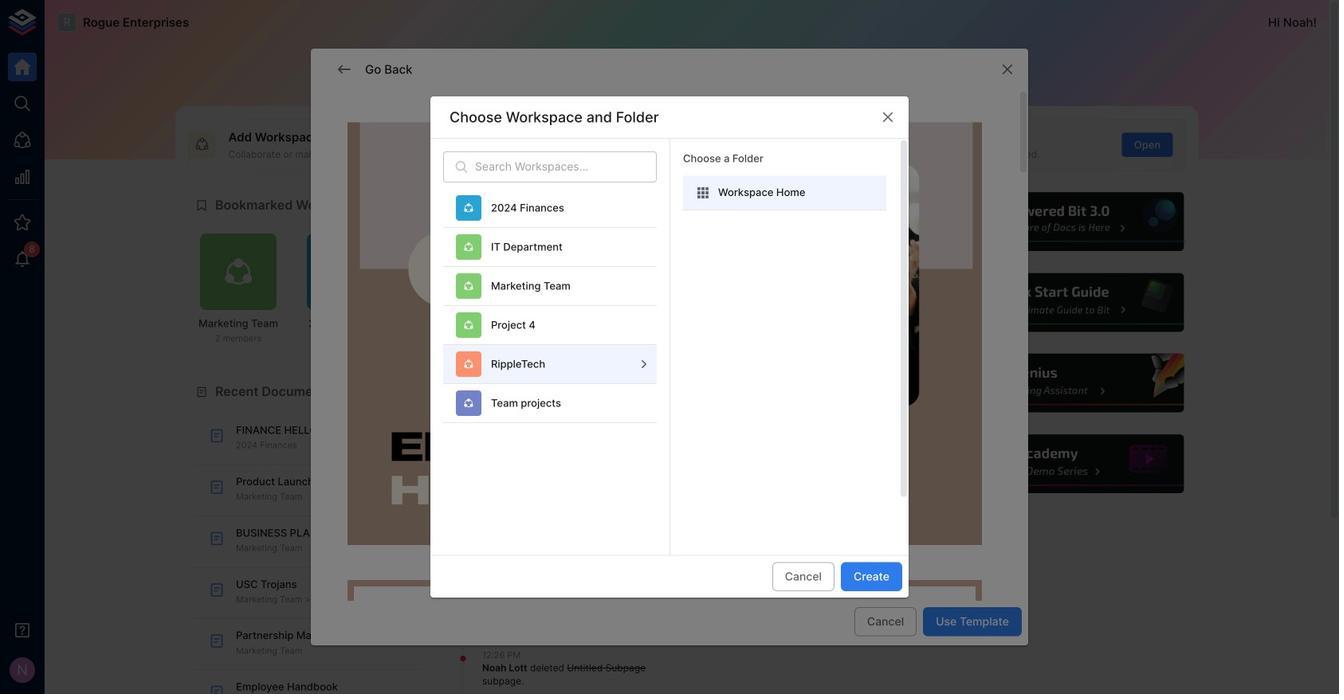 Task type: describe. For each thing, give the bounding box(es) containing it.
3 help image from the top
[[947, 352, 1187, 415]]



Task type: vqa. For each thing, say whether or not it's contained in the screenshot.
third "help" image
yes



Task type: locate. For each thing, give the bounding box(es) containing it.
2 help image from the top
[[947, 271, 1187, 334]]

dialog
[[311, 49, 1029, 695], [431, 96, 909, 608]]

help image
[[947, 190, 1187, 254], [947, 271, 1187, 334], [947, 352, 1187, 415], [947, 433, 1187, 496]]

1 help image from the top
[[947, 190, 1187, 254]]

4 help image from the top
[[947, 433, 1187, 496]]

Search Workspaces... text field
[[475, 151, 657, 183]]



